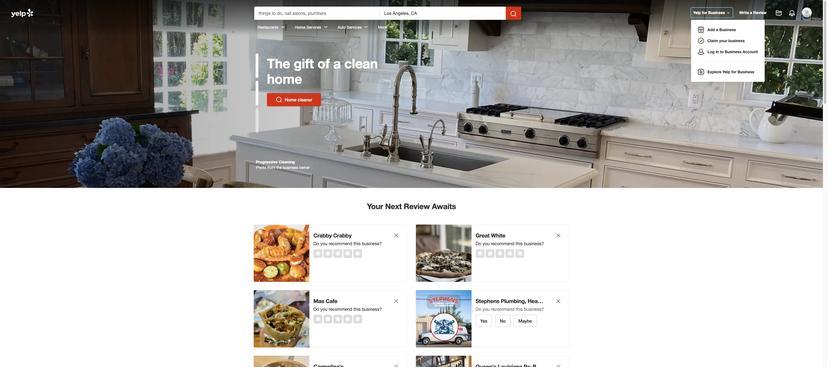 Task type: describe. For each thing, give the bounding box(es) containing it.
(no rating) image for crabby
[[314, 250, 362, 258]]

stephens
[[476, 298, 500, 305]]

home cleaner link
[[267, 93, 321, 107]]

no
[[501, 319, 506, 324]]

add a business button
[[696, 24, 761, 35]]

auto
[[338, 25, 346, 29]]

log in to business account
[[708, 50, 759, 54]]

notifications image
[[790, 10, 796, 17]]

business inside onestop pro plumbing, heating, cooling & electric photo from the business owner
[[283, 166, 298, 170]]

none field near
[[385, 10, 502, 16]]

do you recommend this business? for cafe
[[314, 307, 382, 312]]

(no rating) image for cafe
[[314, 315, 362, 324]]

stephens plumbing, heating & air conditioning
[[476, 298, 595, 305]]

account
[[743, 50, 759, 54]]

tyler b. image
[[803, 7, 813, 17]]

add
[[708, 27, 716, 32]]

none search field inside search field
[[254, 7, 523, 20]]

home
[[267, 71, 302, 87]]

write a review link
[[738, 8, 770, 18]]

2 crabby from the left
[[334, 232, 352, 239]]

photo of stephens plumbing, heating & air conditioning image
[[416, 291, 472, 348]]

a for write
[[751, 10, 753, 15]]

log in to business account button
[[696, 47, 761, 58]]

1 crabby from the left
[[314, 232, 332, 239]]

do you recommend this business? for plumbing,
[[476, 307, 545, 312]]

conditioning
[[563, 298, 595, 305]]

home services
[[295, 25, 322, 29]]

home services link
[[291, 20, 334, 36]]

24 friends v2 image
[[698, 49, 705, 55]]

crabby crabby link
[[314, 232, 383, 240]]

do for stephens plumbing, heating & air conditioning
[[476, 307, 482, 312]]

from inside onestop pro plumbing, heating, cooling & electric photo from the business owner
[[268, 166, 275, 170]]

white
[[492, 232, 506, 239]]

write a review
[[740, 10, 768, 15]]

next
[[386, 202, 402, 211]]

yelp inside explore yelp for business button
[[723, 70, 731, 74]]

a inside the gift of a clean home
[[334, 55, 341, 71]]

none field find
[[259, 10, 376, 16]]

pro
[[273, 160, 280, 165]]

you for stephens
[[483, 307, 490, 312]]

auto services link
[[334, 20, 374, 36]]

business right to
[[726, 50, 742, 54]]

Find text field
[[259, 10, 376, 16]]

heating
[[528, 298, 548, 305]]

(no rating) image for white
[[476, 250, 525, 258]]

Near text field
[[385, 10, 502, 16]]

24 add biz v2 image
[[698, 27, 705, 33]]

write
[[740, 10, 750, 15]]

business inside button
[[729, 39, 746, 43]]

yes
[[481, 319, 488, 324]]

business left the 16 chevron down v2 icon
[[709, 10, 726, 15]]

explore
[[708, 70, 722, 74]]

photo of queen's louisiana po-boy cafe image
[[416, 356, 472, 368]]

cooling
[[317, 160, 331, 165]]

do for crabby crabby
[[314, 242, 320, 247]]

air
[[555, 298, 562, 305]]

log
[[708, 50, 715, 54]]

24 chevron down v2 image for restaurants
[[280, 24, 286, 30]]

yelp for business
[[694, 10, 726, 15]]

review for a
[[754, 10, 768, 15]]

photo of mas cafe image
[[254, 291, 310, 348]]

photo inside the "progressive cleaning photo from the business owner"
[[256, 166, 267, 170]]

home for home services
[[295, 25, 306, 29]]

you for crabby
[[321, 242, 328, 247]]

this for cafe
[[354, 307, 361, 312]]

do you recommend this business? for crabby
[[314, 242, 382, 247]]

this for plumbing,
[[516, 307, 523, 312]]

a for add
[[717, 27, 719, 32]]

this for white
[[516, 242, 523, 247]]

progressive
[[256, 160, 278, 165]]

24 search v2 image for the gift of a clean home
[[276, 97, 283, 103]]

rating element for cafe
[[314, 315, 362, 324]]

rating element for white
[[476, 250, 525, 258]]

do you recommend this business? for white
[[476, 242, 545, 247]]

this for crabby
[[354, 242, 361, 247]]

yes button
[[476, 315, 493, 327]]

to
[[721, 50, 724, 54]]

24 yelp for biz v2 image
[[698, 69, 705, 75]]

great
[[476, 232, 490, 239]]

your
[[720, 39, 728, 43]]

your
[[367, 202, 384, 211]]

rating element for crabby
[[314, 250, 362, 258]]

16 chevron down v2 image
[[727, 11, 731, 15]]

2 select slide image from the top
[[256, 81, 259, 106]]

business? for cafe
[[362, 307, 382, 312]]

business? for white
[[525, 242, 545, 247]]

home for home cleaner
[[285, 97, 297, 102]]

owner inside the "progressive cleaning photo from the business owner"
[[299, 166, 310, 170]]

explore yelp for business button
[[696, 67, 761, 78]]

of
[[318, 55, 330, 71]]

for inside button
[[703, 10, 708, 15]]

mas cafe link
[[314, 298, 383, 305]]

business categories element
[[254, 20, 813, 36]]

photo inside onestop pro plumbing, heating, cooling & electric photo from the business owner
[[256, 166, 267, 170]]

1 select slide image from the top
[[256, 54, 259, 78]]

dial up the comfort
[[267, 55, 387, 71]]

24 chevron down v2 image for more
[[389, 24, 395, 30]]



Task type: locate. For each thing, give the bounding box(es) containing it.
24 chevron down v2 image for home services
[[323, 24, 329, 30]]

2 services from the left
[[347, 25, 362, 29]]

1 vertical spatial dismiss card image
[[393, 364, 400, 368]]

for
[[703, 10, 708, 15], [732, 70, 737, 74]]

0 horizontal spatial dismiss card image
[[393, 364, 400, 368]]

0 horizontal spatial crabby
[[314, 232, 332, 239]]

no button
[[496, 315, 511, 327]]

& left air
[[549, 298, 553, 305]]

review for next
[[404, 202, 430, 211]]

24 chevron down v2 image
[[280, 24, 286, 30], [323, 24, 329, 30], [363, 24, 370, 30], [389, 24, 395, 30]]

1 vertical spatial a
[[717, 27, 719, 32]]

yelp right explore
[[723, 70, 731, 74]]

(no rating) image down white
[[476, 250, 525, 258]]

0 vertical spatial plumbing,
[[281, 160, 299, 165]]

1 horizontal spatial a
[[717, 27, 719, 32]]

a right write
[[751, 10, 753, 15]]

this down mas cafe link
[[354, 307, 361, 312]]

review right write
[[754, 10, 768, 15]]

services down find text box
[[307, 25, 322, 29]]

0 horizontal spatial review
[[404, 202, 430, 211]]

(no rating) image down cafe
[[314, 315, 362, 324]]

(no rating) image
[[314, 250, 362, 258], [476, 250, 525, 258], [314, 315, 362, 324]]

yelp
[[694, 10, 702, 15], [723, 70, 731, 74]]

business
[[709, 10, 726, 15], [720, 27, 737, 32], [726, 50, 742, 54], [738, 70, 755, 74]]

auto services
[[338, 25, 362, 29]]

0 vertical spatial 24 search v2 image
[[276, 81, 283, 88]]

maybe
[[519, 319, 533, 324]]

this up maybe
[[516, 307, 523, 312]]

stephens plumbing, heating & air conditioning link
[[476, 298, 595, 305]]

a right add
[[717, 27, 719, 32]]

24 chevron down v2 image inside home services link
[[323, 24, 329, 30]]

(no rating) image down crabby crabby
[[314, 250, 362, 258]]

crabby
[[314, 232, 332, 239], [334, 232, 352, 239]]

mas cafe
[[314, 298, 338, 305]]

more link
[[374, 20, 400, 36]]

do you recommend this business? up no button
[[476, 307, 545, 312]]

progressive cleaning photo from the business owner
[[256, 160, 310, 170]]

do you recommend this business? down great white link
[[476, 242, 545, 247]]

dismiss card image
[[393, 233, 400, 239], [556, 233, 562, 239], [393, 299, 400, 305], [556, 364, 562, 368]]

gift
[[294, 55, 314, 71]]

1 horizontal spatial dismiss card image
[[556, 299, 562, 305]]

rating element down crabby crabby
[[314, 250, 362, 258]]

24 chevron down v2 image right restaurants at top
[[280, 24, 286, 30]]

do for great white
[[476, 242, 482, 247]]

0 horizontal spatial plumbing,
[[281, 160, 299, 165]]

1 services from the left
[[307, 25, 322, 29]]

the gift of a clean home
[[267, 55, 378, 87]]

24 search v2 image left "hvac"
[[276, 81, 283, 88]]

business inside the "progressive cleaning photo from the business owner"
[[283, 166, 298, 170]]

up
[[295, 55, 310, 71]]

review right next at the bottom left
[[404, 202, 430, 211]]

home down find text box
[[295, 25, 306, 29]]

1 vertical spatial &
[[549, 298, 553, 305]]

home
[[295, 25, 306, 29], [285, 97, 297, 102]]

24 chevron down v2 image right more in the top of the page
[[389, 24, 395, 30]]

None radio
[[334, 250, 343, 258], [354, 250, 362, 258], [486, 250, 495, 258], [496, 250, 505, 258], [506, 250, 515, 258], [334, 250, 343, 258], [354, 250, 362, 258], [486, 250, 495, 258], [496, 250, 505, 258], [506, 250, 515, 258]]

business? down mas cafe link
[[362, 307, 382, 312]]

home cleaner
[[285, 97, 313, 102]]

select slide image
[[256, 54, 259, 78], [256, 81, 259, 106]]

4 24 chevron down v2 image from the left
[[389, 24, 395, 30]]

for right explore
[[732, 70, 737, 74]]

this down great white link
[[516, 242, 523, 247]]

hvac
[[285, 82, 296, 87]]

you for great
[[483, 242, 490, 247]]

business? down crabby crabby link
[[362, 242, 382, 247]]

do down crabby crabby
[[314, 242, 320, 247]]

plumbing, right pro
[[281, 160, 299, 165]]

recommend up no button
[[492, 307, 515, 312]]

maybe button
[[514, 315, 537, 327]]

hvac link
[[267, 78, 305, 91]]

0 horizontal spatial &
[[332, 160, 335, 165]]

do down great
[[476, 242, 482, 247]]

onestop pro plumbing, heating, cooling & electric link
[[256, 160, 350, 165]]

2 24 search v2 image from the top
[[276, 97, 283, 103]]

services right auto
[[347, 25, 362, 29]]

yelp inside 'yelp for business' button
[[694, 10, 702, 15]]

do you recommend this business? down crabby crabby link
[[314, 242, 382, 247]]

business? for plumbing,
[[525, 307, 545, 312]]

business? down great white link
[[525, 242, 545, 247]]

24 search v2 image
[[276, 81, 283, 88], [276, 97, 283, 103]]

you for mas
[[321, 307, 328, 312]]

you down mas cafe
[[321, 307, 328, 312]]

rating element down white
[[476, 250, 525, 258]]

0 horizontal spatial a
[[334, 55, 341, 71]]

you down stephens
[[483, 307, 490, 312]]

none search field containing yelp for business
[[0, 0, 824, 82]]

the
[[314, 55, 334, 71], [277, 166, 282, 170], [277, 166, 282, 170]]

restaurants link
[[254, 20, 291, 36]]

dismiss card image for crabby crabby
[[393, 233, 400, 239]]

for inside button
[[732, 70, 737, 74]]

onestop pro plumbing, heating, cooling & electric photo from the business owner
[[256, 160, 350, 170]]

24 chevron down v2 image inside restaurants link
[[280, 24, 286, 30]]

you down crabby crabby
[[321, 242, 328, 247]]

1 horizontal spatial plumbing,
[[502, 298, 527, 305]]

1 24 chevron down v2 image from the left
[[280, 24, 286, 30]]

business
[[729, 39, 746, 43], [283, 166, 298, 170], [283, 166, 298, 170]]

clean
[[345, 55, 378, 71]]

do
[[314, 242, 320, 247], [476, 242, 482, 247], [314, 307, 320, 312], [476, 307, 482, 312]]

recommend down mas cafe link
[[329, 307, 353, 312]]

None search field
[[254, 7, 523, 20]]

plumbing,
[[281, 160, 299, 165], [502, 298, 527, 305]]

1 horizontal spatial services
[[347, 25, 362, 29]]

24 chevron down v2 image for auto services
[[363, 24, 370, 30]]

onestop
[[256, 160, 272, 165]]

1 horizontal spatial crabby
[[334, 232, 352, 239]]

cafe
[[326, 298, 338, 305]]

mas
[[314, 298, 325, 305]]

do down stephens
[[476, 307, 482, 312]]

& inside onestop pro plumbing, heating, cooling & electric photo from the business owner
[[332, 160, 335, 165]]

claim your business
[[708, 39, 746, 43]]

business up claim your business
[[720, 27, 737, 32]]

24 search v2 image down "hvac" "link"
[[276, 97, 283, 103]]

a inside button
[[717, 27, 719, 32]]

0 horizontal spatial for
[[703, 10, 708, 15]]

home left cleaner
[[285, 97, 297, 102]]

24 search v2 image inside home cleaner link
[[276, 97, 283, 103]]

do you recommend this business?
[[314, 242, 382, 247], [476, 242, 545, 247], [314, 307, 382, 312], [476, 307, 545, 312]]

cleaner
[[298, 97, 313, 102]]

24 chevron down v2 image right auto services
[[363, 24, 370, 30]]

more
[[379, 25, 387, 29]]

recommend for crabby
[[329, 242, 353, 247]]

rating element
[[314, 250, 362, 258], [476, 250, 525, 258], [314, 315, 362, 324]]

0 vertical spatial home
[[295, 25, 306, 29]]

services for auto services
[[347, 25, 362, 29]]

1 horizontal spatial yelp
[[723, 70, 731, 74]]

review
[[754, 10, 768, 15], [404, 202, 430, 211]]

explore banner section banner
[[0, 0, 824, 188]]

do down mas
[[314, 307, 320, 312]]

2 vertical spatial a
[[334, 55, 341, 71]]

1 vertical spatial select slide image
[[256, 81, 259, 106]]

recommend for white
[[492, 242, 515, 247]]

owner
[[299, 166, 310, 170], [299, 166, 310, 170]]

photo
[[256, 166, 267, 170], [256, 166, 267, 170]]

0 horizontal spatial none field
[[259, 10, 376, 16]]

business? for crabby
[[362, 242, 382, 247]]

1 none field from the left
[[259, 10, 376, 16]]

1 vertical spatial yelp
[[723, 70, 731, 74]]

home inside the business categories 'element'
[[295, 25, 306, 29]]

2 horizontal spatial a
[[751, 10, 753, 15]]

from
[[268, 166, 275, 170], [268, 166, 275, 170]]

recommend for plumbing,
[[492, 307, 515, 312]]

in
[[716, 50, 720, 54]]

services
[[307, 25, 322, 29], [347, 25, 362, 29]]

heating,
[[300, 160, 316, 165]]

3 24 chevron down v2 image from the left
[[363, 24, 370, 30]]

plumbing, up no
[[502, 298, 527, 305]]

1 horizontal spatial &
[[549, 298, 553, 305]]

None field
[[259, 10, 376, 16], [385, 10, 502, 16]]

review inside "link"
[[754, 10, 768, 15]]

your next review awaits
[[367, 202, 456, 211]]

0 vertical spatial &
[[332, 160, 335, 165]]

electric
[[336, 160, 350, 165]]

1 vertical spatial home
[[285, 97, 297, 102]]

& inside "link"
[[549, 298, 553, 305]]

&
[[332, 160, 335, 165], [549, 298, 553, 305]]

crabby crabby
[[314, 232, 352, 239]]

1 vertical spatial 24 search v2 image
[[276, 97, 283, 103]]

2 none field from the left
[[385, 10, 502, 16]]

1 vertical spatial review
[[404, 202, 430, 211]]

you down great
[[483, 242, 490, 247]]

do you recommend this business? down mas cafe link
[[314, 307, 382, 312]]

the
[[267, 55, 290, 71]]

0 vertical spatial select slide image
[[256, 54, 259, 78]]

yelp for business button
[[692, 8, 733, 18]]

explore yelp for business
[[708, 70, 755, 74]]

plumbing, inside "link"
[[502, 298, 527, 305]]

cleaning
[[279, 160, 295, 165]]

24 search v2 image for dial up the comfort
[[276, 81, 283, 88]]

1 24 search v2 image from the top
[[276, 81, 283, 88]]

0 horizontal spatial services
[[307, 25, 322, 29]]

business? down stephens plumbing, heating & air conditioning "link"
[[525, 307, 545, 312]]

24 chevron down v2 image inside auto services link
[[363, 24, 370, 30]]

1 vertical spatial plumbing,
[[502, 298, 527, 305]]

yelp up 24 add biz v2 icon
[[694, 10, 702, 15]]

a
[[751, 10, 753, 15], [717, 27, 719, 32], [334, 55, 341, 71]]

great white
[[476, 232, 506, 239]]

recommend
[[329, 242, 353, 247], [492, 242, 515, 247], [329, 307, 353, 312], [492, 307, 515, 312]]

business?
[[362, 242, 382, 247], [525, 242, 545, 247], [362, 307, 382, 312], [525, 307, 545, 312]]

0 vertical spatial review
[[754, 10, 768, 15]]

services for home services
[[307, 25, 322, 29]]

search image
[[511, 10, 517, 17]]

0 vertical spatial for
[[703, 10, 708, 15]]

0 vertical spatial yelp
[[694, 10, 702, 15]]

great white link
[[476, 232, 545, 240]]

progressive cleaning link
[[256, 160, 295, 165]]

a inside "link"
[[751, 10, 753, 15]]

comfort
[[337, 55, 387, 71]]

recommend down white
[[492, 242, 515, 247]]

0 horizontal spatial yelp
[[694, 10, 702, 15]]

recommend for cafe
[[329, 307, 353, 312]]

user actions element
[[690, 7, 821, 82]]

business down account
[[738, 70, 755, 74]]

None radio
[[314, 250, 323, 258], [324, 250, 333, 258], [344, 250, 353, 258], [476, 250, 485, 258], [516, 250, 525, 258], [314, 315, 323, 324], [324, 315, 333, 324], [334, 315, 343, 324], [344, 315, 353, 324], [354, 315, 362, 324], [314, 250, 323, 258], [324, 250, 333, 258], [344, 250, 353, 258], [476, 250, 485, 258], [516, 250, 525, 258], [314, 315, 323, 324], [324, 315, 333, 324], [334, 315, 343, 324], [344, 315, 353, 324], [354, 315, 362, 324]]

2 24 chevron down v2 image from the left
[[323, 24, 329, 30]]

this
[[354, 242, 361, 247], [516, 242, 523, 247], [354, 307, 361, 312], [516, 307, 523, 312]]

owner inside onestop pro plumbing, heating, cooling & electric photo from the business owner
[[299, 166, 310, 170]]

dismiss card image
[[556, 299, 562, 305], [393, 364, 400, 368]]

1 horizontal spatial for
[[732, 70, 737, 74]]

projects image
[[776, 10, 783, 17]]

claim
[[708, 39, 719, 43]]

restaurants
[[258, 25, 279, 29]]

plumbing, inside onestop pro plumbing, heating, cooling & electric photo from the business owner
[[281, 160, 299, 165]]

1 vertical spatial for
[[732, 70, 737, 74]]

recommend down crabby crabby link
[[329, 242, 353, 247]]

photo of crabby crabby image
[[254, 225, 310, 282]]

the inside onestop pro plumbing, heating, cooling & electric photo from the business owner
[[277, 166, 282, 170]]

24 chevron down v2 image left auto
[[323, 24, 329, 30]]

1 horizontal spatial none field
[[385, 10, 502, 16]]

from inside the "progressive cleaning photo from the business owner"
[[268, 166, 275, 170]]

& left electric
[[332, 160, 335, 165]]

add a business
[[708, 27, 737, 32]]

dial
[[267, 55, 291, 71]]

photo of carmelina's image
[[254, 356, 310, 368]]

24 claim v2 image
[[698, 38, 705, 44]]

24 chevron down v2 image inside "more" 'link'
[[389, 24, 395, 30]]

claim your business button
[[696, 35, 761, 47]]

0 vertical spatial a
[[751, 10, 753, 15]]

you
[[321, 242, 328, 247], [483, 242, 490, 247], [321, 307, 328, 312], [483, 307, 490, 312]]

dismiss card image for great white
[[556, 233, 562, 239]]

0 vertical spatial dismiss card image
[[556, 299, 562, 305]]

for up 24 add biz v2 icon
[[703, 10, 708, 15]]

None search field
[[0, 0, 824, 82]]

1 horizontal spatial review
[[754, 10, 768, 15]]

dismiss card image for mas cafe
[[393, 299, 400, 305]]

awaits
[[432, 202, 456, 211]]

do for mas cafe
[[314, 307, 320, 312]]

the inside the "progressive cleaning photo from the business owner"
[[277, 166, 282, 170]]

a right of on the left top of page
[[334, 55, 341, 71]]

rating element down cafe
[[314, 315, 362, 324]]

24 search v2 image inside "hvac" "link"
[[276, 81, 283, 88]]

photo of great white image
[[416, 225, 472, 282]]

this down crabby crabby link
[[354, 242, 361, 247]]



Task type: vqa. For each thing, say whether or not it's contained in the screenshot.
the $$$ button
no



